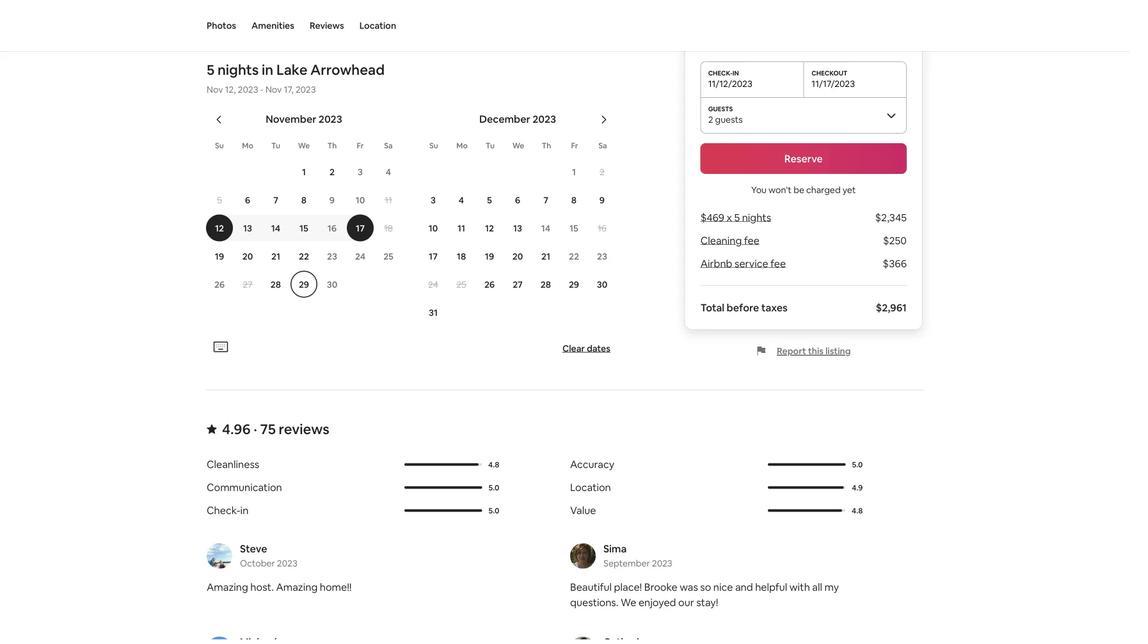 Task type: vqa. For each thing, say whether or not it's contained in the screenshot.
your inside Tailored for you Host can personalize to match your interests.
no



Task type: describe. For each thing, give the bounding box(es) containing it.
0 horizontal spatial we
[[298, 141, 310, 150]]

1 14 button from the left
[[262, 215, 290, 242]]

1 horizontal spatial nights
[[742, 211, 771, 224]]

3 for bottom 3 'button'
[[431, 194, 436, 206]]

clear
[[563, 343, 585, 354]]

cleanliness
[[207, 458, 259, 472]]

amazing host. amazing home!!
[[207, 581, 352, 594]]

home!!
[[320, 581, 352, 594]]

all
[[813, 581, 823, 594]]

1 horizontal spatial location
[[570, 481, 611, 495]]

1 15 button from the left
[[290, 215, 318, 242]]

2 16 button from the left
[[588, 215, 617, 242]]

amenities
[[252, 20, 294, 31]]

airbnb service fee
[[701, 257, 786, 270]]

sima september 2023
[[604, 543, 673, 569]]

4.9
[[852, 483, 863, 493]]

20 for second 20 button from the right
[[242, 251, 253, 262]]

13 for 1st 13 button from the right
[[513, 222, 522, 234]]

yet
[[843, 184, 856, 196]]

guests
[[715, 114, 743, 125]]

dates
[[587, 343, 611, 354]]

1 vertical spatial 11 button
[[447, 215, 476, 242]]

check-
[[207, 504, 240, 518]]

1 horizontal spatial fee
[[771, 257, 786, 270]]

1 12 from the left
[[215, 222, 224, 234]]

2 12 from the left
[[485, 222, 494, 234]]

1 21 button from the left
[[262, 243, 290, 270]]

december 2023
[[479, 113, 556, 126]]

2 nov from the left
[[266, 84, 282, 95]]

communication
[[207, 481, 282, 495]]

2 15 button from the left
[[560, 215, 588, 242]]

nice
[[714, 581, 733, 594]]

0 vertical spatial 25 button
[[375, 243, 403, 270]]

2 sa from the left
[[599, 141, 607, 150]]

5.0 for communication
[[489, 483, 500, 493]]

16 for 1st 16 button from the right
[[598, 222, 607, 234]]

24 for top 24 button
[[355, 251, 366, 262]]

1 27 from the left
[[243, 279, 253, 290]]

2 6 button from the left
[[504, 187, 532, 214]]

clear dates button
[[558, 338, 616, 359]]

clear dates
[[563, 343, 611, 354]]

2 tu from the left
[[486, 141, 495, 150]]

3 for 3 'button' to the left
[[358, 166, 363, 178]]

0 vertical spatial 18 button
[[375, 215, 403, 242]]

1 sa from the left
[[384, 141, 393, 150]]

1 5 button from the left
[[206, 187, 234, 214]]

1 28 from the left
[[271, 279, 281, 290]]

2023 left -
[[238, 84, 258, 95]]

24 for 24 button to the bottom
[[428, 279, 438, 290]]

5 inside 5 nights in lake arrowhead nov 12, 2023 - nov 17, 2023
[[207, 61, 215, 79]]

lake
[[277, 61, 308, 79]]

75
[[260, 421, 276, 439]]

so
[[701, 581, 711, 594]]

1 tu from the left
[[271, 141, 280, 150]]

0 vertical spatial 17
[[356, 222, 365, 234]]

31
[[429, 307, 438, 319]]

0 vertical spatial location
[[360, 20, 396, 31]]

arrowhead
[[311, 61, 385, 79]]

2023 right november
[[319, 113, 342, 126]]

1 button for november 2023
[[290, 158, 318, 185]]

1 th from the left
[[328, 141, 337, 150]]

photos button
[[207, 0, 236, 51]]

13 for second 13 button from right
[[243, 222, 252, 234]]

1 13 button from the left
[[234, 215, 262, 242]]

2023 inside the steve october 2023
[[277, 558, 298, 569]]

2 mo from the left
[[457, 141, 468, 150]]

you won't be charged yet
[[752, 184, 856, 196]]

check-in
[[207, 504, 249, 518]]

5 nights in lake arrowhead nov 12, 2023 - nov 17, 2023
[[207, 61, 385, 95]]

november
[[266, 113, 317, 126]]

2 button for december 2023
[[588, 158, 617, 185]]

x
[[727, 211, 732, 224]]

2 5 button from the left
[[476, 187, 504, 214]]

25 for bottom 25 button
[[457, 279, 467, 290]]

0 vertical spatial 4
[[386, 166, 391, 178]]

december
[[479, 113, 531, 126]]

brooke
[[645, 581, 678, 594]]

questions.
[[570, 597, 619, 610]]

our
[[679, 597, 694, 610]]

report
[[777, 346, 807, 357]]

29 for second 29 button from right
[[299, 279, 309, 290]]

enjoyed
[[639, 597, 676, 610]]

cleaning fee button
[[701, 234, 760, 247]]

stay!
[[697, 597, 719, 610]]

0 horizontal spatial 17 button
[[346, 215, 375, 242]]

31 button
[[419, 299, 447, 326]]

1 22 button from the left
[[290, 243, 318, 270]]

reviews button
[[310, 0, 344, 51]]

november 2023
[[266, 113, 342, 126]]

2 8 from the left
[[572, 194, 577, 206]]

2 guests button
[[701, 97, 907, 133]]

won't
[[769, 184, 792, 196]]

2 30 button from the left
[[588, 271, 617, 298]]

11/12/2023
[[708, 78, 753, 90]]

1 vertical spatial in
[[240, 504, 249, 518]]

calendar application
[[191, 99, 1055, 338]]

airbnb service fee button
[[701, 257, 786, 270]]

2023 inside sima september 2023
[[652, 558, 673, 569]]

4.96
[[222, 421, 251, 439]]

21 for first 21 'button' from right
[[542, 251, 551, 262]]

1 30 button from the left
[[318, 271, 346, 298]]

-
[[260, 84, 264, 95]]

23 for second 23 button from the right
[[327, 251, 337, 262]]

sima
[[604, 543, 627, 556]]

4.8 for cleanliness
[[489, 460, 500, 470]]

23 for 2nd 23 button
[[597, 251, 608, 262]]

location button
[[360, 0, 396, 51]]

$250
[[883, 234, 907, 247]]

1 vertical spatial 4
[[459, 194, 464, 206]]

1 29 button from the left
[[290, 271, 318, 298]]

2 29 button from the left
[[560, 271, 588, 298]]

1 vertical spatial 17 button
[[419, 243, 447, 270]]

11/17/2023
[[812, 78, 855, 90]]

2 26 button from the left
[[476, 271, 504, 298]]

1 vertical spatial 4 button
[[447, 187, 476, 214]]

0 vertical spatial 4 button
[[375, 158, 403, 185]]

$469 x 5 nights
[[701, 211, 771, 224]]

2 fr from the left
[[571, 141, 578, 150]]

beautiful place! brooke was so nice and helpful with all my questions. we enjoyed our stay!
[[570, 581, 839, 610]]

1 horizontal spatial we
[[513, 141, 525, 150]]

1 12 button from the left
[[206, 215, 234, 242]]

reserve
[[785, 152, 823, 165]]

cleaning fee
[[701, 234, 760, 247]]

1 for november 2023
[[302, 166, 306, 178]]

reviews
[[310, 20, 344, 31]]

this
[[808, 346, 824, 357]]

service
[[735, 257, 769, 270]]

reserve button
[[701, 143, 907, 174]]

photos
[[207, 20, 236, 31]]

$469 x 5 nights button
[[701, 211, 771, 224]]

$366
[[883, 257, 907, 270]]

2 27 button from the left
[[504, 271, 532, 298]]

2 19 button from the left
[[476, 243, 504, 270]]

beautiful
[[570, 581, 612, 594]]

1 20 button from the left
[[234, 243, 262, 270]]

2 9 from the left
[[600, 194, 605, 206]]

1 15 from the left
[[300, 222, 309, 234]]

2 22 button from the left
[[560, 243, 588, 270]]

1 vertical spatial 25 button
[[447, 271, 476, 298]]

2 15 from the left
[[570, 222, 579, 234]]

0 horizontal spatial 3 button
[[346, 158, 375, 185]]

4.8 for value
[[852, 506, 863, 516]]

5.0 for accuracy
[[852, 460, 863, 470]]

30 for first 30 button
[[327, 279, 338, 290]]

value
[[570, 504, 596, 518]]

1 horizontal spatial 17
[[429, 251, 438, 262]]

2 13 button from the left
[[504, 215, 532, 242]]

$2,961
[[876, 301, 907, 314]]

2 8 button from the left
[[560, 187, 588, 214]]

2 guests
[[708, 114, 743, 125]]

my
[[825, 581, 839, 594]]

october
[[240, 558, 275, 569]]

1 19 button from the left
[[206, 243, 234, 270]]

with
[[790, 581, 810, 594]]

1 horizontal spatial 10 button
[[419, 215, 447, 242]]

cleaning
[[701, 234, 742, 247]]

12,
[[225, 84, 236, 95]]

1 vertical spatial 24 button
[[419, 271, 447, 298]]

0 vertical spatial 24 button
[[346, 243, 375, 270]]

you
[[752, 184, 767, 196]]

1 28 button from the left
[[262, 271, 290, 298]]

listing
[[826, 346, 851, 357]]



Task type: locate. For each thing, give the bounding box(es) containing it.
0 horizontal spatial 7
[[273, 194, 278, 206]]

taxes
[[762, 301, 788, 314]]

1 horizontal spatial 20 button
[[504, 243, 532, 270]]

1 horizontal spatial 9
[[600, 194, 605, 206]]

th down december 2023
[[542, 141, 551, 150]]

2023
[[238, 84, 258, 95], [296, 84, 316, 95], [319, 113, 342, 126], [533, 113, 556, 126], [277, 558, 298, 569], [652, 558, 673, 569]]

0 horizontal spatial 28 button
[[262, 271, 290, 298]]

$469
[[701, 211, 725, 224]]

nov right -
[[266, 84, 282, 95]]

tu
[[271, 141, 280, 150], [486, 141, 495, 150]]

2 inside dropdown button
[[708, 114, 714, 125]]

1 6 button from the left
[[234, 187, 262, 214]]

16
[[328, 222, 337, 234], [598, 222, 607, 234]]

2 12 button from the left
[[476, 215, 504, 242]]

september
[[604, 558, 650, 569]]

12 button
[[206, 215, 234, 242], [476, 215, 504, 242]]

1 horizontal spatial 21 button
[[532, 243, 560, 270]]

1 for december 2023
[[572, 166, 576, 178]]

1 fr from the left
[[357, 141, 364, 150]]

2 1 button from the left
[[560, 158, 588, 185]]

4.96 · 75 reviews
[[222, 421, 330, 439]]

1 23 from the left
[[327, 251, 337, 262]]

1 horizontal spatial 24 button
[[419, 271, 447, 298]]

1 horizontal spatial 26 button
[[476, 271, 504, 298]]

airbnb
[[701, 257, 733, 270]]

th
[[328, 141, 337, 150], [542, 141, 551, 150]]

2 14 button from the left
[[532, 215, 560, 242]]

1 button for december 2023
[[560, 158, 588, 185]]

amazing right host.
[[276, 581, 318, 594]]

2 23 from the left
[[597, 251, 608, 262]]

25 button
[[375, 243, 403, 270], [447, 271, 476, 298]]

we down november 2023
[[298, 141, 310, 150]]

0 horizontal spatial 2 button
[[318, 158, 346, 185]]

2023 up amazing host. amazing home!!
[[277, 558, 298, 569]]

1 horizontal spatial 24
[[428, 279, 438, 290]]

1 horizontal spatial fr
[[571, 141, 578, 150]]

charged
[[807, 184, 841, 196]]

1 horizontal spatial 10
[[429, 222, 438, 234]]

1 vertical spatial 18 button
[[447, 243, 476, 270]]

30 for 1st 30 button from the right
[[597, 279, 608, 290]]

0 horizontal spatial 24
[[355, 251, 366, 262]]

steve october 2023
[[240, 543, 298, 569]]

1 9 button from the left
[[318, 187, 346, 214]]

we inside beautiful place! brooke was so nice and helpful with all my questions. we enjoyed our stay!
[[621, 597, 637, 610]]

location right reviews
[[360, 20, 396, 31]]

2 26 from the left
[[485, 279, 495, 290]]

2 for november 2023
[[330, 166, 335, 178]]

steve image
[[207, 544, 232, 569], [207, 544, 232, 569]]

1 horizontal spatial 2
[[600, 166, 605, 178]]

tu down november
[[271, 141, 280, 150]]

1 nov from the left
[[207, 84, 223, 95]]

0 horizontal spatial 11
[[385, 194, 392, 206]]

16 for second 16 button from the right
[[328, 222, 337, 234]]

1 6 from the left
[[245, 194, 250, 206]]

we
[[298, 141, 310, 150], [513, 141, 525, 150], [621, 597, 637, 610]]

8 button
[[290, 187, 318, 214], [560, 187, 588, 214]]

nights up 12,
[[218, 61, 259, 79]]

be
[[794, 184, 805, 196]]

1 horizontal spatial 30 button
[[588, 271, 617, 298]]

1 19 from the left
[[215, 251, 224, 262]]

2 6 from the left
[[515, 194, 521, 206]]

fee right service
[[771, 257, 786, 270]]

before
[[727, 301, 759, 314]]

19 for second 19 button from right
[[215, 251, 224, 262]]

1 vertical spatial location
[[570, 481, 611, 495]]

17,
[[284, 84, 294, 95]]

1 horizontal spatial 5 button
[[476, 187, 504, 214]]

1 vertical spatial 3
[[431, 194, 436, 206]]

6
[[245, 194, 250, 206], [515, 194, 521, 206]]

reviews
[[279, 421, 330, 439]]

29 for 2nd 29 button from the left
[[569, 279, 579, 290]]

1 26 from the left
[[214, 279, 225, 290]]

1 16 from the left
[[328, 222, 337, 234]]

1 horizontal spatial 7 button
[[532, 187, 560, 214]]

1 horizontal spatial 21
[[542, 251, 551, 262]]

1 27 button from the left
[[234, 271, 262, 298]]

1 14 from the left
[[271, 222, 281, 234]]

11 for top 11 button
[[385, 194, 392, 206]]

sima image
[[570, 544, 596, 569], [570, 544, 596, 569]]

1 horizontal spatial 16 button
[[588, 215, 617, 242]]

6 button
[[234, 187, 262, 214], [504, 187, 532, 214]]

2023 up brooke
[[652, 558, 673, 569]]

1 horizontal spatial 11 button
[[447, 215, 476, 242]]

1 21 from the left
[[271, 251, 280, 262]]

$2,345
[[876, 211, 907, 224]]

17
[[356, 222, 365, 234], [429, 251, 438, 262]]

2 7 button from the left
[[532, 187, 560, 214]]

1 horizontal spatial 22 button
[[560, 243, 588, 270]]

20 for first 20 button from the right
[[513, 251, 523, 262]]

11 button
[[375, 187, 403, 214], [447, 215, 476, 242]]

0 horizontal spatial 21
[[271, 251, 280, 262]]

total
[[701, 301, 725, 314]]

was
[[680, 581, 698, 594]]

0 horizontal spatial 2
[[330, 166, 335, 178]]

5 button
[[206, 187, 234, 214], [476, 187, 504, 214]]

amenities button
[[252, 0, 294, 51]]

0 horizontal spatial 26 button
[[206, 271, 234, 298]]

7 for 1st 7 button from left
[[273, 194, 278, 206]]

4 button
[[375, 158, 403, 185], [447, 187, 476, 214]]

0 horizontal spatial fee
[[744, 234, 760, 247]]

0 horizontal spatial 10 button
[[346, 187, 375, 214]]

0 horizontal spatial 19 button
[[206, 243, 234, 270]]

18
[[384, 222, 393, 234], [457, 251, 466, 262]]

14
[[271, 222, 281, 234], [542, 222, 551, 234]]

21 for 1st 21 'button'
[[271, 251, 280, 262]]

2023 right 17,
[[296, 84, 316, 95]]

3
[[358, 166, 363, 178], [431, 194, 436, 206]]

27 button
[[234, 271, 262, 298], [504, 271, 532, 298]]

2 30 from the left
[[597, 279, 608, 290]]

fr
[[357, 141, 364, 150], [571, 141, 578, 150]]

0 horizontal spatial sa
[[384, 141, 393, 150]]

0 horizontal spatial 9
[[330, 194, 335, 206]]

steve
[[240, 543, 267, 556]]

amazing left host.
[[207, 581, 248, 594]]

mo
[[242, 141, 253, 150], [457, 141, 468, 150]]

2 29 from the left
[[569, 279, 579, 290]]

0 horizontal spatial 12 button
[[206, 215, 234, 242]]

·
[[254, 421, 257, 439]]

0 vertical spatial 3
[[358, 166, 363, 178]]

2 2 button from the left
[[588, 158, 617, 185]]

0 vertical spatial fee
[[744, 234, 760, 247]]

15 button
[[290, 215, 318, 242], [560, 215, 588, 242]]

2 th from the left
[[542, 141, 551, 150]]

2 7 from the left
[[544, 194, 549, 206]]

23 button
[[318, 243, 346, 270], [588, 243, 617, 270]]

2 28 button from the left
[[532, 271, 560, 298]]

0 horizontal spatial 23 button
[[318, 243, 346, 270]]

1 horizontal spatial 25
[[457, 279, 467, 290]]

19 button
[[206, 243, 234, 270], [476, 243, 504, 270]]

0 horizontal spatial 9 button
[[318, 187, 346, 214]]

1 26 button from the left
[[206, 271, 234, 298]]

0 horizontal spatial 8 button
[[290, 187, 318, 214]]

total before taxes
[[701, 301, 788, 314]]

5.0 for check-in
[[489, 506, 500, 516]]

1 1 button from the left
[[290, 158, 318, 185]]

0 vertical spatial 5.0
[[852, 460, 863, 470]]

1 7 from the left
[[273, 194, 278, 206]]

0 vertical spatial 11 button
[[375, 187, 403, 214]]

1 22 from the left
[[299, 251, 309, 262]]

report this listing
[[777, 346, 851, 357]]

0 vertical spatial 10
[[356, 194, 365, 206]]

25
[[384, 251, 394, 262], [457, 279, 467, 290]]

nov left 12,
[[207, 84, 223, 95]]

19 for first 19 button from the right
[[485, 251, 494, 262]]

2023 right december at left top
[[533, 113, 556, 126]]

host.
[[251, 581, 274, 594]]

1 vertical spatial 4.8
[[852, 506, 863, 516]]

0 horizontal spatial 20 button
[[234, 243, 262, 270]]

16 button
[[318, 215, 346, 242], [588, 215, 617, 242]]

2 horizontal spatial 2
[[708, 114, 714, 125]]

in up -
[[262, 61, 274, 79]]

1 horizontal spatial 4
[[459, 194, 464, 206]]

0 vertical spatial 25
[[384, 251, 394, 262]]

28 button
[[262, 271, 290, 298], [532, 271, 560, 298]]

0 horizontal spatial 15 button
[[290, 215, 318, 242]]

1 horizontal spatial 2 button
[[588, 158, 617, 185]]

0 horizontal spatial 22 button
[[290, 243, 318, 270]]

report this listing button
[[757, 346, 851, 357]]

tu down december at left top
[[486, 141, 495, 150]]

2 23 button from the left
[[588, 243, 617, 270]]

1 horizontal spatial 20
[[513, 251, 523, 262]]

1 horizontal spatial 25 button
[[447, 271, 476, 298]]

0 horizontal spatial 29 button
[[290, 271, 318, 298]]

sa
[[384, 141, 393, 150], [599, 141, 607, 150]]

1 8 button from the left
[[290, 187, 318, 214]]

list
[[202, 543, 929, 641]]

25 for the topmost 25 button
[[384, 251, 394, 262]]

accuracy
[[570, 458, 615, 472]]

1 horizontal spatial 18
[[457, 251, 466, 262]]

0 vertical spatial in
[[262, 61, 274, 79]]

24
[[355, 251, 366, 262], [428, 279, 438, 290]]

22
[[299, 251, 309, 262], [569, 251, 579, 262]]

1 vertical spatial nights
[[742, 211, 771, 224]]

1 horizontal spatial 26
[[485, 279, 495, 290]]

2 28 from the left
[[541, 279, 551, 290]]

2 for december 2023
[[600, 166, 605, 178]]

0 horizontal spatial 30 button
[[318, 271, 346, 298]]

0 horizontal spatial 13
[[243, 222, 252, 234]]

1 vertical spatial 3 button
[[419, 187, 447, 214]]

21 button
[[262, 243, 290, 270], [532, 243, 560, 270]]

1 horizontal spatial 28
[[541, 279, 551, 290]]

list containing steve
[[202, 543, 929, 641]]

1 1 from the left
[[302, 166, 306, 178]]

1 9 from the left
[[330, 194, 335, 206]]

place!
[[614, 581, 642, 594]]

2 1 from the left
[[572, 166, 576, 178]]

2 16 from the left
[[598, 222, 607, 234]]

fee up service
[[744, 234, 760, 247]]

1 horizontal spatial 8
[[572, 194, 577, 206]]

2 amazing from the left
[[276, 581, 318, 594]]

28
[[271, 279, 281, 290], [541, 279, 551, 290]]

1 mo from the left
[[242, 141, 253, 150]]

0 horizontal spatial 12
[[215, 222, 224, 234]]

1 vertical spatial 10
[[429, 222, 438, 234]]

1 horizontal spatial 18 button
[[447, 243, 476, 270]]

nights right x
[[742, 211, 771, 224]]

1 horizontal spatial 13 button
[[504, 215, 532, 242]]

1 20 from the left
[[242, 251, 253, 262]]

th down november 2023
[[328, 141, 337, 150]]

0 horizontal spatial 24 button
[[346, 243, 375, 270]]

2 19 from the left
[[485, 251, 494, 262]]

fee
[[744, 234, 760, 247], [771, 257, 786, 270]]

1 7 button from the left
[[262, 187, 290, 214]]

nights inside 5 nights in lake arrowhead nov 12, 2023 - nov 17, 2023
[[218, 61, 259, 79]]

1 16 button from the left
[[318, 215, 346, 242]]

in inside 5 nights in lake arrowhead nov 12, 2023 - nov 17, 2023
[[262, 61, 274, 79]]

23
[[327, 251, 337, 262], [597, 251, 608, 262]]

2 21 from the left
[[542, 251, 551, 262]]

2 13 from the left
[[513, 222, 522, 234]]

0 vertical spatial 18
[[384, 222, 393, 234]]

0 vertical spatial 10 button
[[346, 187, 375, 214]]

2 vertical spatial 5.0
[[489, 506, 500, 516]]

1 vertical spatial 17
[[429, 251, 438, 262]]

we down place!
[[621, 597, 637, 610]]

2 21 button from the left
[[532, 243, 560, 270]]

2 14 from the left
[[542, 222, 551, 234]]

7 for first 7 button from the right
[[544, 194, 549, 206]]

15
[[300, 222, 309, 234], [570, 222, 579, 234]]

29 button
[[290, 271, 318, 298], [560, 271, 588, 298]]

0 vertical spatial nights
[[218, 61, 259, 79]]

1 su from the left
[[215, 141, 224, 150]]

4
[[386, 166, 391, 178], [459, 194, 464, 206]]

in down communication in the bottom of the page
[[240, 504, 249, 518]]

4.8
[[489, 460, 500, 470], [852, 506, 863, 516]]

11 for bottommost 11 button
[[458, 222, 465, 234]]

11
[[385, 194, 392, 206], [458, 222, 465, 234]]

1 horizontal spatial 19
[[485, 251, 494, 262]]

1 2 button from the left
[[318, 158, 346, 185]]

2 22 from the left
[[569, 251, 579, 262]]

0 vertical spatial 17 button
[[346, 215, 375, 242]]

2 button for november 2023
[[318, 158, 346, 185]]

0 horizontal spatial 14
[[271, 222, 281, 234]]

we down december 2023
[[513, 141, 525, 150]]

0 horizontal spatial 5 button
[[206, 187, 234, 214]]

2 27 from the left
[[513, 279, 523, 290]]

0 vertical spatial 11
[[385, 194, 392, 206]]

1 horizontal spatial 16
[[598, 222, 607, 234]]

1 13 from the left
[[243, 222, 252, 234]]

1 button
[[290, 158, 318, 185], [560, 158, 588, 185]]

0 horizontal spatial 1 button
[[290, 158, 318, 185]]

0 horizontal spatial 4
[[386, 166, 391, 178]]

2 su from the left
[[430, 141, 438, 150]]

and
[[736, 581, 753, 594]]

0 horizontal spatial 6 button
[[234, 187, 262, 214]]

1 29 from the left
[[299, 279, 309, 290]]

0 horizontal spatial 25
[[384, 251, 394, 262]]

location down accuracy
[[570, 481, 611, 495]]

0 horizontal spatial 29
[[299, 279, 309, 290]]

2 20 from the left
[[513, 251, 523, 262]]

5.0 out of 5.0 image
[[768, 464, 846, 466], [768, 464, 846, 466], [405, 487, 482, 489], [405, 487, 482, 489], [405, 510, 482, 512], [405, 510, 482, 512]]

1 23 button from the left
[[318, 243, 346, 270]]

4.8 out of 5.0 image
[[405, 464, 482, 466], [405, 464, 479, 466], [768, 510, 846, 512], [768, 510, 843, 512]]

0 horizontal spatial 11 button
[[375, 187, 403, 214]]

2 20 button from the left
[[504, 243, 532, 270]]

4.9 out of 5.0 image
[[768, 487, 846, 489], [768, 487, 844, 489]]

1 30 from the left
[[327, 279, 338, 290]]

1 vertical spatial 11
[[458, 222, 465, 234]]

22 button
[[290, 243, 318, 270], [560, 243, 588, 270]]

1 horizontal spatial 17 button
[[419, 243, 447, 270]]

0 horizontal spatial 4.8
[[489, 460, 500, 470]]

2 9 button from the left
[[588, 187, 617, 214]]

helpful
[[756, 581, 788, 594]]

1 8 from the left
[[301, 194, 307, 206]]

1 amazing from the left
[[207, 581, 248, 594]]

0 horizontal spatial 16 button
[[318, 215, 346, 242]]

29
[[299, 279, 309, 290], [569, 279, 579, 290]]

20
[[242, 251, 253, 262], [513, 251, 523, 262]]



